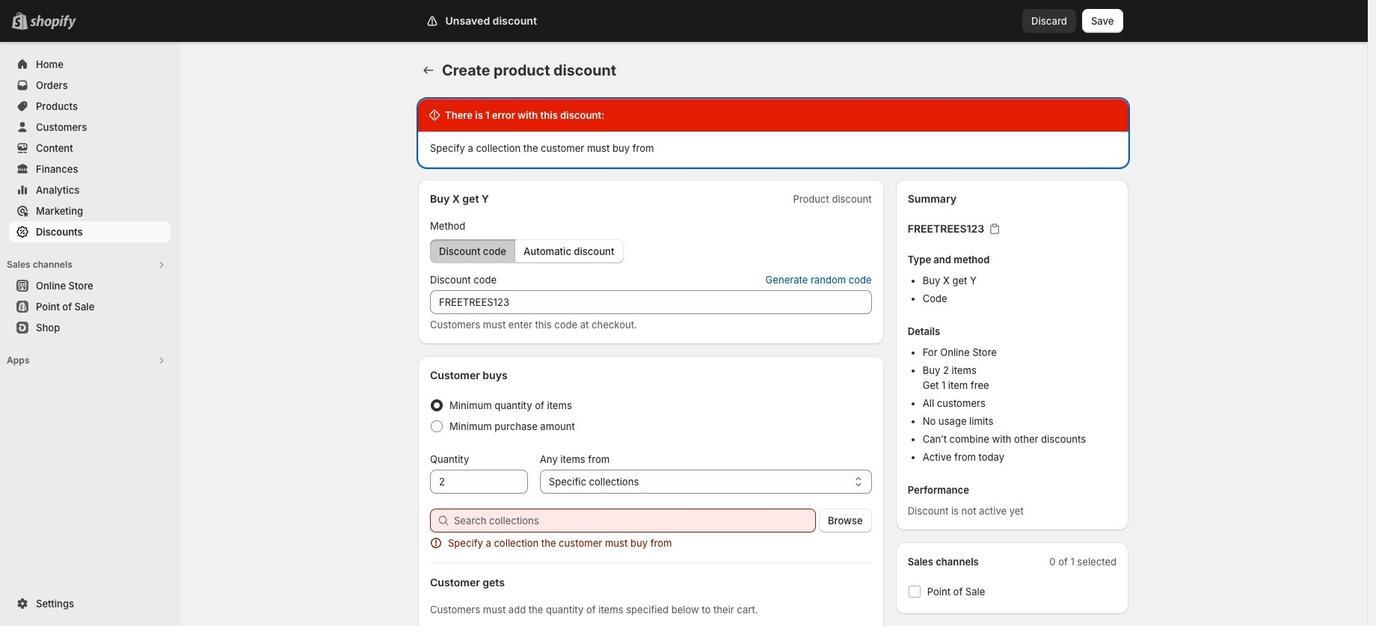 Task type: describe. For each thing, give the bounding box(es) containing it.
shopify image
[[30, 15, 76, 30]]



Task type: locate. For each thing, give the bounding box(es) containing it.
Search collections text field
[[454, 509, 816, 533]]

None text field
[[430, 290, 872, 314]]

None text field
[[430, 470, 528, 494]]



Task type: vqa. For each thing, say whether or not it's contained in the screenshot.
"Search Products" text field
no



